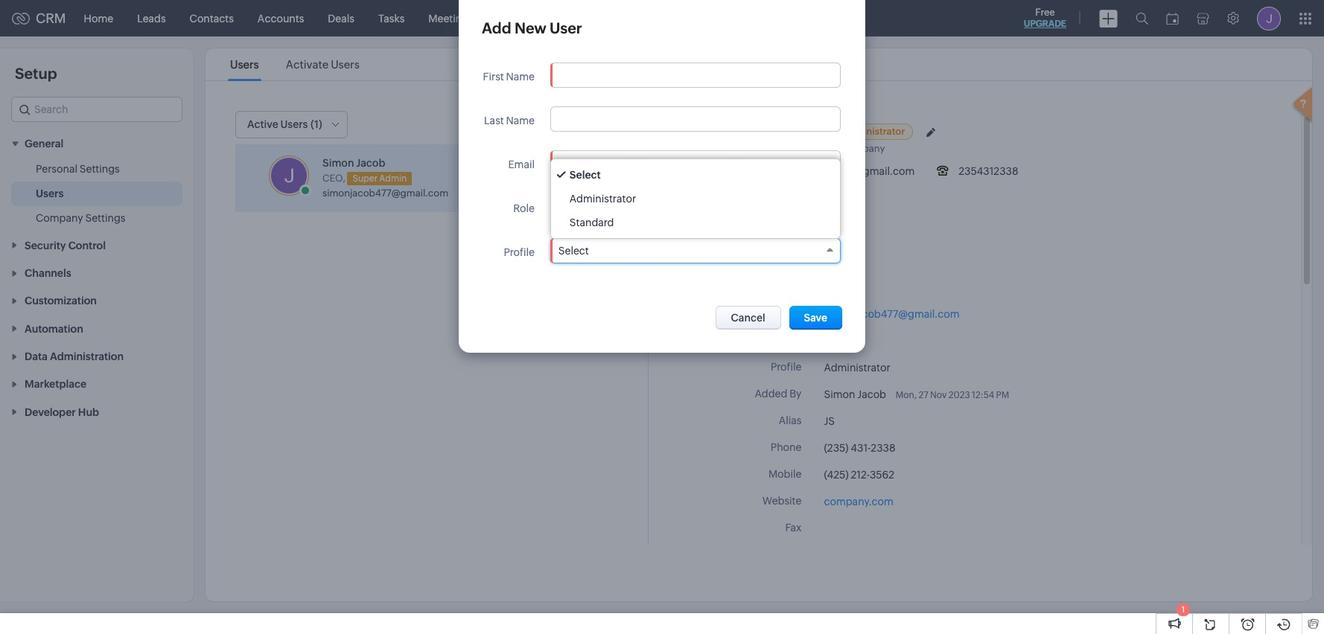 Task type: locate. For each thing, give the bounding box(es) containing it.
1 vertical spatial simon
[[323, 157, 354, 169]]

active
[[247, 118, 279, 130]]

1 vertical spatial settings
[[85, 213, 125, 225]]

0 vertical spatial simonjacob477@gmail.com link
[[323, 187, 449, 199]]

company inside general region
[[36, 213, 83, 225]]

profile down role on the top left of the page
[[504, 247, 535, 259]]

added by
[[755, 388, 802, 400]]

1 horizontal spatial simon
[[759, 124, 793, 137]]

1 vertical spatial users link
[[36, 187, 64, 201]]

general
[[25, 138, 64, 150]]

0 vertical spatial select
[[570, 169, 601, 181]]

select up standard
[[570, 169, 601, 181]]

profile image
[[1258, 6, 1282, 30]]

contacts link
[[178, 0, 246, 36]]

home
[[84, 12, 113, 24]]

simonjacob477@gmail.com
[[780, 165, 915, 177], [323, 187, 449, 199], [824, 309, 960, 320]]

1 vertical spatial first
[[750, 254, 771, 266]]

deals link
[[316, 0, 367, 36]]

1 horizontal spatial profile
[[771, 361, 802, 373]]

administrator up standard
[[570, 193, 637, 205]]

administrator up js
[[824, 362, 891, 374]]

None text field
[[551, 107, 840, 131], [551, 195, 840, 219], [551, 107, 840, 131], [551, 195, 840, 219]]

first name
[[483, 71, 535, 83], [750, 254, 802, 266]]

users link inside general region
[[36, 187, 64, 201]]

simon
[[759, 124, 793, 137], [323, 157, 354, 169], [824, 389, 856, 401]]

1 horizontal spatial users link
[[228, 58, 261, 71]]

general button
[[0, 130, 194, 157]]

activate users link
[[284, 58, 362, 71]]

first
[[483, 71, 504, 83], [750, 254, 771, 266]]

profile up "added by" at the bottom of the page
[[771, 361, 802, 373]]

cancel
[[731, 312, 766, 324]]

0 vertical spatial first name
[[483, 71, 535, 83]]

js
[[824, 416, 835, 428]]

jacob left mon,
[[858, 389, 887, 401]]

users right activate
[[331, 58, 360, 71]]

alias
[[779, 415, 802, 427]]

select inside "option"
[[570, 169, 601, 181]]

upgrade
[[1024, 19, 1067, 29]]

email left "save"
[[776, 308, 802, 320]]

settings
[[80, 163, 120, 175], [85, 213, 125, 225]]

users link down the personal
[[36, 187, 64, 201]]

1 horizontal spatial first
[[750, 254, 771, 266]]

reports link
[[533, 0, 595, 36]]

0 horizontal spatial first
[[483, 71, 504, 83]]

2 horizontal spatial users
[[331, 58, 360, 71]]

jacob
[[795, 124, 827, 137], [356, 157, 386, 169], [824, 255, 853, 267], [858, 389, 887, 401]]

0 horizontal spatial users
[[36, 188, 64, 200]]

0 horizontal spatial company
[[36, 213, 83, 225]]

free
[[1036, 7, 1056, 18]]

phone
[[771, 442, 802, 454]]

users
[[230, 58, 259, 71], [331, 58, 360, 71], [36, 188, 64, 200]]

cancel button
[[716, 306, 782, 330]]

0 vertical spatial name
[[506, 71, 535, 83]]

list
[[217, 48, 373, 80]]

0 vertical spatial simonjacob477@gmail.com
[[780, 165, 915, 177]]

None text field
[[551, 63, 840, 87]]

(235)
[[824, 443, 849, 455]]

simon jacob up at
[[759, 124, 827, 137]]

0 horizontal spatial users link
[[36, 187, 64, 201]]

2 vertical spatial simon
[[824, 389, 856, 401]]

ceo at company company
[[759, 143, 886, 154]]

email
[[509, 159, 535, 171], [776, 308, 802, 320]]

company
[[796, 143, 840, 154], [842, 143, 886, 154], [36, 213, 83, 225]]

save
[[805, 312, 828, 324]]

settings down personal settings
[[85, 213, 125, 225]]

settings down general dropdown button
[[80, 163, 120, 175]]

first name up cancel button
[[750, 254, 802, 266]]

list containing users
[[217, 48, 373, 80]]

company.com
[[824, 496, 894, 508]]

431-
[[851, 443, 871, 455]]

2 vertical spatial administrator
[[824, 362, 891, 374]]

users (1)
[[281, 118, 322, 130]]

ceo
[[759, 143, 779, 154]]

role
[[514, 203, 535, 215]]

personal settings
[[36, 163, 120, 175]]

2023
[[949, 390, 971, 401]]

0 vertical spatial administrator
[[843, 126, 906, 137]]

profile
[[504, 247, 535, 259], [771, 361, 802, 373]]

home link
[[72, 0, 125, 36]]

jacob up 'super'
[[356, 157, 386, 169]]

1 horizontal spatial first name
[[750, 254, 802, 266]]

1 vertical spatial administrator
[[570, 193, 637, 205]]

2 horizontal spatial simon
[[824, 389, 856, 401]]

simon up ceo
[[759, 124, 793, 137]]

simon for mon, 27 nov 2023 12:54 pm
[[824, 389, 856, 401]]

0 vertical spatial users link
[[228, 58, 261, 71]]

activate users
[[286, 58, 360, 71]]

deals
[[328, 12, 355, 24]]

0 horizontal spatial profile
[[504, 247, 535, 259]]

company settings link
[[36, 211, 125, 226]]

users down contacts at left
[[230, 58, 259, 71]]

0 horizontal spatial simon
[[323, 157, 354, 169]]

super
[[353, 173, 378, 184]]

email up role on the top left of the page
[[509, 159, 535, 171]]

users link down contacts at left
[[228, 58, 261, 71]]

new
[[560, 120, 582, 132]]

jacob up ceo at company company
[[795, 124, 827, 137]]

first up last
[[483, 71, 504, 83]]

save button
[[790, 306, 843, 330]]

name right last
[[506, 115, 535, 127]]

administrator for simon jacob
[[843, 126, 906, 137]]

first up cancel
[[750, 254, 771, 266]]

simon up js
[[824, 389, 856, 401]]

0 vertical spatial simon jacob
[[759, 124, 827, 137]]

simon jacob
[[759, 124, 827, 137], [824, 389, 887, 401]]

new user
[[560, 120, 607, 132]]

Select field
[[551, 238, 841, 264]]

list box containing select
[[551, 159, 840, 238]]

mon, 27 nov 2023 12:54 pm
[[896, 390, 1010, 401]]

pm
[[997, 390, 1010, 401]]

1 vertical spatial select
[[559, 245, 589, 257]]

personal
[[36, 163, 77, 175]]

reports
[[545, 12, 583, 24]]

administrator inside administrator option
[[570, 193, 637, 205]]

1 horizontal spatial company
[[796, 143, 840, 154]]

by
[[790, 388, 802, 400]]

administrator
[[843, 126, 906, 137], [570, 193, 637, 205], [824, 362, 891, 374]]

settings for personal settings
[[80, 163, 120, 175]]

1 vertical spatial simonjacob477@gmail.com link
[[824, 309, 960, 320]]

simonjacob477@gmail.com link
[[323, 187, 449, 199], [824, 309, 960, 320]]

0 vertical spatial simon
[[759, 124, 793, 137]]

simon jacob up js
[[824, 389, 887, 401]]

administrator option
[[551, 187, 840, 211]]

list box
[[551, 159, 840, 238]]

simon jacob for mon, 27 nov 2023 12:54 pm
[[824, 389, 887, 401]]

1 vertical spatial email
[[776, 308, 802, 320]]

last name
[[484, 115, 535, 127]]

users link
[[228, 58, 261, 71], [36, 187, 64, 201]]

0 vertical spatial settings
[[80, 163, 120, 175]]

(235) 431-2338
[[824, 443, 896, 455]]

select
[[570, 169, 601, 181], [559, 245, 589, 257]]

3562
[[870, 469, 895, 481]]

2354312338
[[959, 165, 1019, 177]]

users down the personal
[[36, 188, 64, 200]]

0 vertical spatial email
[[509, 159, 535, 171]]

0 vertical spatial first
[[483, 71, 504, 83]]

administrator up company company link in the top of the page
[[843, 126, 906, 137]]

simon up ceo,
[[323, 157, 354, 169]]

leads link
[[125, 0, 178, 36]]

select down standard
[[559, 245, 589, 257]]

1 horizontal spatial email
[[776, 308, 802, 320]]

name up 'last name'
[[506, 71, 535, 83]]

company settings
[[36, 213, 125, 225]]

0 horizontal spatial simonjacob477@gmail.com link
[[323, 187, 449, 199]]

name
[[506, 71, 535, 83], [506, 115, 535, 127], [773, 254, 802, 266]]

1 vertical spatial simon jacob
[[824, 389, 887, 401]]

name up save button
[[773, 254, 802, 266]]

company company link
[[796, 143, 889, 154]]

jacob up "save"
[[824, 255, 853, 267]]

first name up 'last name'
[[483, 71, 535, 83]]



Task type: describe. For each thing, give the bounding box(es) containing it.
0 vertical spatial profile
[[504, 247, 535, 259]]

calls link
[[486, 0, 533, 36]]

select option
[[551, 163, 840, 187]]

27
[[919, 390, 929, 401]]

An invitation will be sent to this email address. text field
[[551, 151, 840, 175]]

personal settings link
[[36, 162, 120, 177]]

nov
[[931, 390, 947, 401]]

ceo,
[[323, 173, 346, 184]]

company.com link
[[824, 496, 894, 508]]

added
[[755, 388, 788, 400]]

1 vertical spatial name
[[506, 115, 535, 127]]

0 horizontal spatial first name
[[483, 71, 535, 83]]

meetings link
[[417, 0, 486, 36]]

user
[[584, 120, 607, 132]]

standard
[[570, 217, 614, 229]]

2 horizontal spatial company
[[842, 143, 886, 154]]

(425)
[[824, 469, 849, 481]]

jacob inside simon jacob ceo, super admin simonjacob477@gmail.com
[[356, 157, 386, 169]]

logo image
[[12, 12, 30, 24]]

2 vertical spatial simonjacob477@gmail.com
[[824, 309, 960, 320]]

0 horizontal spatial email
[[509, 159, 535, 171]]

crm link
[[12, 10, 66, 26]]

2338
[[871, 443, 896, 455]]

calendar image
[[1167, 12, 1180, 24]]

free upgrade
[[1024, 7, 1067, 29]]

2 vertical spatial name
[[773, 254, 802, 266]]

new user button
[[538, 114, 622, 138]]

last
[[484, 115, 504, 127]]

profile element
[[1249, 0, 1291, 36]]

setup
[[15, 65, 57, 82]]

simon jacob ceo, super admin simonjacob477@gmail.com
[[323, 157, 449, 199]]

(425) 212-3562
[[824, 469, 895, 481]]

simon for administrator
[[759, 124, 793, 137]]

leads
[[137, 12, 166, 24]]

users inside general region
[[36, 188, 64, 200]]

crm
[[36, 10, 66, 26]]

12:54
[[972, 390, 995, 401]]

mobile
[[769, 469, 802, 481]]

select inside field
[[559, 245, 589, 257]]

accounts
[[258, 12, 304, 24]]

active users (1)
[[247, 118, 322, 130]]

simon inside simon jacob ceo, super admin simonjacob477@gmail.com
[[323, 157, 354, 169]]

1 vertical spatial first name
[[750, 254, 802, 266]]

accounts link
[[246, 0, 316, 36]]

1 horizontal spatial simonjacob477@gmail.com link
[[824, 309, 960, 320]]

simon jacob for administrator
[[759, 124, 827, 137]]

fax
[[786, 522, 802, 534]]

1 horizontal spatial users
[[230, 58, 259, 71]]

tasks
[[378, 12, 405, 24]]

at
[[783, 143, 792, 154]]

general region
[[0, 157, 194, 231]]

administrator for profile
[[824, 362, 891, 374]]

administrator for select
[[570, 193, 637, 205]]

search element
[[1127, 0, 1158, 37]]

standard option
[[551, 211, 840, 235]]

website
[[763, 496, 802, 507]]

admin
[[380, 173, 407, 184]]

calls
[[498, 12, 521, 24]]

tasks link
[[367, 0, 417, 36]]

contacts
[[190, 12, 234, 24]]

settings for company settings
[[85, 213, 125, 225]]

212-
[[851, 469, 870, 481]]

1 vertical spatial simonjacob477@gmail.com
[[323, 187, 449, 199]]

1 vertical spatial profile
[[771, 361, 802, 373]]

meetings
[[429, 12, 474, 24]]

search image
[[1136, 12, 1149, 25]]

mon,
[[896, 390, 917, 401]]

activate
[[286, 58, 329, 71]]



Task type: vqa. For each thing, say whether or not it's contained in the screenshot.
the New in the New Custom View link
no



